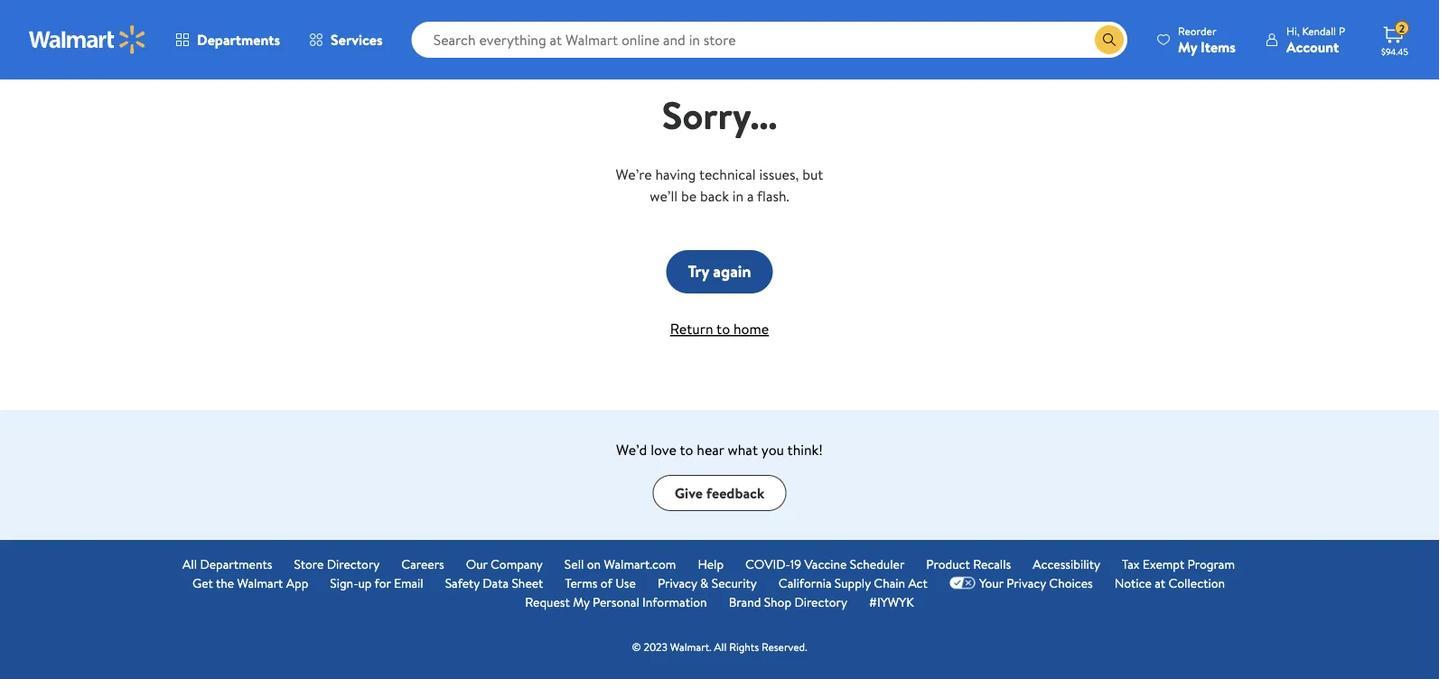 Task type: locate. For each thing, give the bounding box(es) containing it.
all
[[183, 555, 197, 573], [714, 640, 727, 655]]

0 vertical spatial all
[[183, 555, 197, 573]]

0 horizontal spatial to
[[680, 440, 693, 460]]

covid-
[[746, 555, 790, 573]]

0 vertical spatial departments
[[197, 30, 280, 50]]

1 horizontal spatial my
[[1178, 37, 1197, 56]]

shop
[[764, 593, 792, 611]]

all left 'rights'
[[714, 640, 727, 655]]

my left items
[[1178, 37, 1197, 56]]

1 horizontal spatial privacy
[[1007, 574, 1046, 592]]

email
[[394, 574, 423, 592]]

app
[[286, 574, 308, 592]]

feedback
[[706, 483, 765, 503]]

all departments link
[[183, 555, 272, 574]]

safety data sheet
[[445, 574, 543, 592]]

sign-up for email link
[[330, 574, 423, 593]]

departments inside 'dropdown button'
[[197, 30, 280, 50]]

to left the home
[[717, 319, 730, 339]]

scheduler
[[850, 555, 905, 573]]

&
[[700, 574, 709, 592]]

store directory link
[[294, 555, 380, 574]]

your privacy choices link
[[950, 574, 1093, 593]]

privacy up information
[[658, 574, 697, 592]]

hi,
[[1287, 23, 1300, 38]]

safety data sheet link
[[445, 574, 543, 593]]

having
[[656, 164, 696, 184]]

0 vertical spatial directory
[[327, 555, 380, 573]]

sign-up for email
[[330, 574, 423, 592]]

vaccine
[[805, 555, 847, 573]]

1 horizontal spatial all
[[714, 640, 727, 655]]

be
[[681, 186, 697, 206]]

chain
[[874, 574, 905, 592]]

in
[[733, 186, 744, 206]]

0 vertical spatial to
[[717, 319, 730, 339]]

#iywyk link
[[869, 593, 914, 612]]

0 horizontal spatial directory
[[327, 555, 380, 573]]

for
[[375, 574, 391, 592]]

brand shop directory
[[729, 593, 848, 611]]

1 vertical spatial directory
[[795, 593, 848, 611]]

accessibility link
[[1033, 555, 1101, 574]]

Search search field
[[412, 22, 1128, 58]]

covid-19 vaccine scheduler link
[[746, 555, 905, 574]]

security
[[712, 574, 757, 592]]

0 vertical spatial my
[[1178, 37, 1197, 56]]

privacy right your
[[1007, 574, 1046, 592]]

sorry...
[[662, 88, 777, 141]]

privacy
[[658, 574, 697, 592], [1007, 574, 1046, 592]]

items
[[1201, 37, 1236, 56]]

think!
[[788, 440, 823, 460]]

privacy & security link
[[658, 574, 757, 593]]

again
[[713, 260, 751, 283]]

sign-
[[330, 574, 358, 592]]

1 horizontal spatial to
[[717, 319, 730, 339]]

terms
[[565, 574, 598, 592]]

19
[[790, 555, 802, 573]]

our
[[466, 555, 488, 573]]

2
[[1399, 21, 1405, 36]]

terms of use link
[[565, 574, 636, 593]]

flash.
[[757, 186, 789, 206]]

terms of use
[[565, 574, 636, 592]]

p
[[1339, 23, 1345, 38]]

get
[[192, 574, 213, 592]]

at
[[1155, 574, 1166, 592]]

1 vertical spatial my
[[573, 593, 590, 611]]

1 vertical spatial to
[[680, 440, 693, 460]]

0 horizontal spatial my
[[573, 593, 590, 611]]

but
[[803, 164, 824, 184]]

we're having technical issues, but we'll be back in a flash.
[[616, 164, 824, 206]]

we'd love to hear what you think!
[[616, 440, 823, 460]]

directory up sign-
[[327, 555, 380, 573]]

departments button
[[161, 18, 295, 61]]

directory down california
[[795, 593, 848, 611]]

privacy & security
[[658, 574, 757, 592]]

privacy choices icon image
[[950, 577, 976, 590]]

supply
[[835, 574, 871, 592]]

notice
[[1115, 574, 1152, 592]]

try again
[[688, 260, 751, 283]]

safety
[[445, 574, 480, 592]]

services
[[331, 30, 383, 50]]

hear
[[697, 440, 724, 460]]

a
[[747, 186, 754, 206]]

my inside notice at collection request my personal information
[[573, 593, 590, 611]]

my down terms
[[573, 593, 590, 611]]

2 privacy from the left
[[1007, 574, 1046, 592]]

search icon image
[[1102, 33, 1117, 47]]

sell
[[565, 555, 584, 573]]

to
[[717, 319, 730, 339], [680, 440, 693, 460]]

1 horizontal spatial directory
[[795, 593, 848, 611]]

to right love
[[680, 440, 693, 460]]

directory inside store directory link
[[327, 555, 380, 573]]

1 privacy from the left
[[658, 574, 697, 592]]

departments
[[197, 30, 280, 50], [200, 555, 272, 573]]

0 horizontal spatial privacy
[[658, 574, 697, 592]]

exempt
[[1143, 555, 1185, 573]]

walmart
[[237, 574, 283, 592]]

my inside reorder my items
[[1178, 37, 1197, 56]]

walmart.
[[670, 640, 712, 655]]

our company link
[[466, 555, 543, 574]]

we'd
[[616, 440, 647, 460]]

give
[[675, 483, 703, 503]]

© 2023 walmart. all rights reserved.
[[632, 640, 807, 655]]

california supply chain act link
[[779, 574, 928, 593]]

covid-19 vaccine scheduler
[[746, 555, 905, 573]]

all up 'get'
[[183, 555, 197, 573]]

hi, kendall p account
[[1287, 23, 1345, 56]]

tax
[[1122, 555, 1140, 573]]



Task type: vqa. For each thing, say whether or not it's contained in the screenshot.
Coffee,
no



Task type: describe. For each thing, give the bounding box(es) containing it.
up
[[358, 574, 372, 592]]

return
[[670, 319, 713, 339]]

rights
[[729, 640, 759, 655]]

directory inside brand shop directory link
[[795, 593, 848, 611]]

use
[[615, 574, 636, 592]]

collection
[[1169, 574, 1225, 592]]

sheet
[[512, 574, 543, 592]]

on
[[587, 555, 601, 573]]

brand shop directory link
[[729, 593, 848, 612]]

try again button
[[666, 250, 773, 294]]

the
[[216, 574, 234, 592]]

issues,
[[759, 164, 799, 184]]

store directory
[[294, 555, 380, 573]]

try
[[688, 260, 709, 283]]

california supply chain act
[[779, 574, 928, 592]]

services button
[[295, 18, 397, 61]]

2023
[[644, 640, 668, 655]]

1 vertical spatial departments
[[200, 555, 272, 573]]

our company
[[466, 555, 543, 573]]

1 vertical spatial all
[[714, 640, 727, 655]]

©
[[632, 640, 641, 655]]

return to home
[[670, 319, 769, 339]]

your
[[979, 574, 1004, 592]]

you
[[762, 440, 784, 460]]

help
[[698, 555, 724, 573]]

recalls
[[973, 555, 1011, 573]]

your privacy choices
[[979, 574, 1093, 592]]

$94.45
[[1382, 45, 1409, 57]]

#iywyk
[[869, 593, 914, 611]]

we're
[[616, 164, 652, 184]]

reorder
[[1178, 23, 1217, 38]]

kendall
[[1302, 23, 1336, 38]]

back
[[700, 186, 729, 206]]

choices
[[1049, 574, 1093, 592]]

reserved.
[[762, 640, 807, 655]]

program
[[1188, 555, 1235, 573]]

sell on walmart.com link
[[565, 555, 676, 574]]

0 horizontal spatial all
[[183, 555, 197, 573]]

product recalls
[[926, 555, 1011, 573]]

california
[[779, 574, 832, 592]]

love
[[651, 440, 677, 460]]

careers link
[[401, 555, 444, 574]]

Walmart Site-Wide search field
[[412, 22, 1128, 58]]

sell on walmart.com
[[565, 555, 676, 573]]

all departments
[[183, 555, 272, 573]]

tax exempt program get the walmart app
[[192, 555, 1235, 592]]

careers
[[401, 555, 444, 573]]

personal
[[593, 593, 640, 611]]

give feedback button
[[653, 475, 786, 511]]

of
[[601, 574, 612, 592]]

walmart image
[[29, 25, 146, 54]]

get the walmart app link
[[192, 574, 308, 593]]

we'll
[[650, 186, 678, 206]]

data
[[483, 574, 509, 592]]

notice at collection link
[[1115, 574, 1225, 593]]

company
[[491, 555, 543, 573]]

help link
[[698, 555, 724, 574]]

brand
[[729, 593, 761, 611]]

account
[[1287, 37, 1339, 56]]

product recalls link
[[926, 555, 1011, 574]]

home
[[734, 319, 769, 339]]

give feedback
[[675, 483, 765, 503]]

notice at collection request my personal information
[[525, 574, 1225, 611]]

request my personal information link
[[525, 593, 707, 612]]

walmart.com
[[604, 555, 676, 573]]

what
[[728, 440, 758, 460]]

tax exempt program link
[[1122, 555, 1235, 574]]

store
[[294, 555, 324, 573]]



